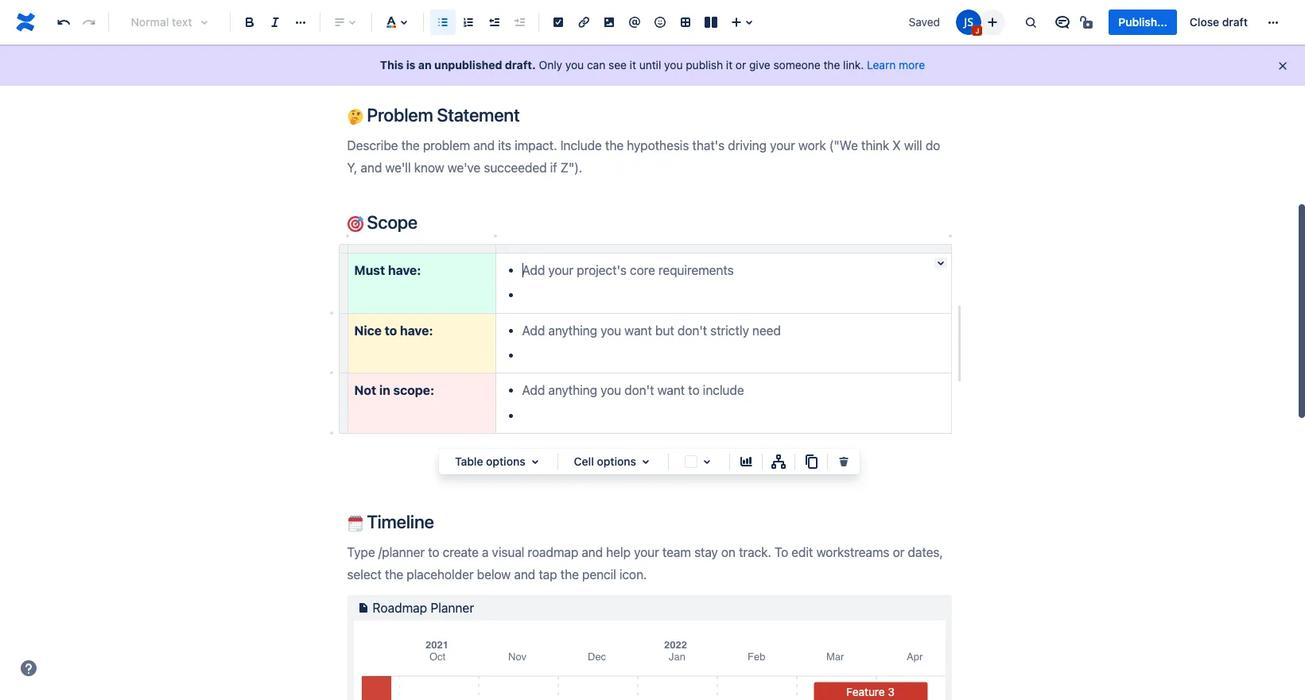 Task type: vqa. For each thing, say whether or not it's contained in the screenshot.
with inside DACI: Decision documentation Record important project decisions and communicate them with your team using the DACI framework (Driver, Approver, Contributors, Informed).
no



Task type: describe. For each thing, give the bounding box(es) containing it.
:thinking: image
[[347, 109, 363, 125]]

emoji image
[[651, 13, 670, 32]]

1 it from the left
[[630, 58, 636, 72]]

0 vertical spatial have:
[[388, 263, 421, 277]]

scope
[[363, 212, 418, 233]]

can
[[587, 58, 606, 72]]

in
[[379, 384, 390, 398]]

unpublished
[[434, 58, 502, 72]]

action item image
[[549, 13, 568, 32]]

italic ⌘i image
[[266, 13, 285, 32]]

problem
[[367, 104, 433, 126]]

bullet list ⌘⇧8 image
[[433, 13, 453, 32]]

the
[[824, 58, 840, 72]]

bold ⌘b image
[[240, 13, 259, 32]]

roadmap planner image
[[354, 599, 373, 618]]

give
[[749, 58, 771, 72]]

2 you from the left
[[664, 58, 683, 72]]

close
[[1190, 15, 1219, 29]]

see
[[609, 58, 627, 72]]

outdent ⇧tab image
[[484, 13, 503, 32]]

cell options
[[574, 455, 636, 468]]

draft
[[1222, 15, 1248, 29]]

more formatting image
[[291, 13, 310, 32]]

scope:
[[393, 384, 434, 398]]

draft.
[[505, 58, 536, 72]]

confluence image
[[13, 10, 38, 35]]

1 you from the left
[[565, 58, 584, 72]]

copy image
[[802, 453, 821, 472]]

nice
[[354, 323, 382, 338]]

is
[[406, 58, 416, 72]]

cell options button
[[564, 453, 662, 472]]

this
[[380, 58, 404, 72]]

expand dropdown menu image for cell options
[[636, 453, 655, 472]]

comment icon image
[[1053, 13, 1073, 32]]

roadmap planner
[[373, 601, 474, 616]]

only
[[539, 58, 562, 72]]

options for table options
[[486, 455, 525, 468]]

table options
[[455, 455, 525, 468]]

close draft
[[1190, 15, 1248, 29]]

add image, video, or file image
[[600, 13, 619, 32]]

:calendar_spiral: image
[[347, 516, 363, 532]]

saved
[[909, 15, 940, 29]]

:calendar_spiral: image
[[347, 516, 363, 532]]

table
[[455, 455, 483, 468]]

not in scope:
[[354, 384, 434, 398]]

cell background image
[[698, 453, 717, 472]]

to
[[385, 323, 397, 338]]



Task type: locate. For each thing, give the bounding box(es) containing it.
have: right to
[[400, 323, 433, 338]]

options right cell
[[597, 455, 636, 468]]

problem statement
[[363, 104, 520, 126]]

expand dropdown menu image left cell
[[525, 453, 545, 472]]

an
[[418, 58, 432, 72]]

confluence image
[[13, 10, 38, 35]]

not
[[354, 384, 376, 398]]

publish... button
[[1109, 10, 1177, 35]]

1 horizontal spatial options
[[597, 455, 636, 468]]

0 horizontal spatial you
[[565, 58, 584, 72]]

:dart: image
[[347, 217, 363, 233]]

must
[[354, 263, 385, 277]]

must have:
[[354, 263, 421, 277]]

layouts image
[[702, 13, 721, 32]]

it left the or
[[726, 58, 733, 72]]

more image
[[1264, 13, 1283, 32]]

1 options from the left
[[486, 455, 525, 468]]

manage connected data image
[[769, 453, 788, 472]]

planner
[[431, 601, 474, 616]]

numbered list ⌘⇧7 image
[[459, 13, 478, 32]]

you left can
[[565, 58, 584, 72]]

editable content region
[[322, 0, 1155, 701]]

table options button
[[445, 453, 551, 472]]

0 horizontal spatial expand dropdown menu image
[[525, 453, 545, 472]]

2 it from the left
[[726, 58, 733, 72]]

you
[[565, 58, 584, 72], [664, 58, 683, 72]]

invite to edit image
[[983, 12, 1003, 31]]

someone
[[774, 58, 821, 72]]

0 horizontal spatial it
[[630, 58, 636, 72]]

more
[[899, 58, 925, 72]]

close draft button
[[1180, 10, 1258, 35]]

no restrictions image
[[1079, 13, 1098, 32]]

help image
[[19, 659, 38, 678]]

jacob simon image
[[956, 10, 982, 35]]

this is an unpublished draft. only you can see it until you publish it or give someone the link. learn more
[[380, 58, 925, 72]]

timeline
[[363, 511, 434, 533]]

expand dropdown menu image left "cell background" icon
[[636, 453, 655, 472]]

indent tab image
[[510, 13, 529, 32]]

find and replace image
[[1022, 13, 1041, 32]]

publish
[[686, 58, 723, 72]]

you right the until
[[664, 58, 683, 72]]

1 horizontal spatial you
[[664, 58, 683, 72]]

table image
[[676, 13, 695, 32]]

learn
[[867, 58, 896, 72]]

or
[[736, 58, 746, 72]]

2 expand dropdown menu image from the left
[[636, 453, 655, 472]]

options inside table options popup button
[[486, 455, 525, 468]]

options for cell options
[[597, 455, 636, 468]]

:dart: image
[[347, 217, 363, 233]]

1 vertical spatial have:
[[400, 323, 433, 338]]

options right table
[[486, 455, 525, 468]]

redo ⌘⇧z image
[[80, 13, 99, 32]]

statement
[[437, 104, 520, 126]]

publish...
[[1119, 15, 1168, 29]]

roadmap
[[373, 601, 427, 616]]

options inside cell options popup button
[[597, 455, 636, 468]]

remove image
[[834, 453, 853, 472]]

have:
[[388, 263, 421, 277], [400, 323, 433, 338]]

link image
[[574, 13, 593, 32]]

dismiss image
[[1277, 60, 1289, 72]]

expand dropdown menu image for table options
[[525, 453, 545, 472]]

it
[[630, 58, 636, 72], [726, 58, 733, 72]]

0 horizontal spatial options
[[486, 455, 525, 468]]

1 horizontal spatial it
[[726, 58, 733, 72]]

learn more link
[[867, 58, 925, 72]]

link.
[[843, 58, 864, 72]]

:thinking: image
[[347, 109, 363, 125]]

it right see
[[630, 58, 636, 72]]

expand dropdown menu image
[[525, 453, 545, 472], [636, 453, 655, 472]]

1 expand dropdown menu image from the left
[[525, 453, 545, 472]]

options
[[486, 455, 525, 468], [597, 455, 636, 468]]

chart image
[[737, 453, 756, 472]]

nice to have:
[[354, 323, 433, 338]]

1 horizontal spatial expand dropdown menu image
[[636, 453, 655, 472]]

mention image
[[625, 13, 644, 32]]

until
[[639, 58, 661, 72]]

2 options from the left
[[597, 455, 636, 468]]

cell
[[574, 455, 594, 468]]

have: right must
[[388, 263, 421, 277]]

undo ⌘z image
[[54, 13, 73, 32]]



